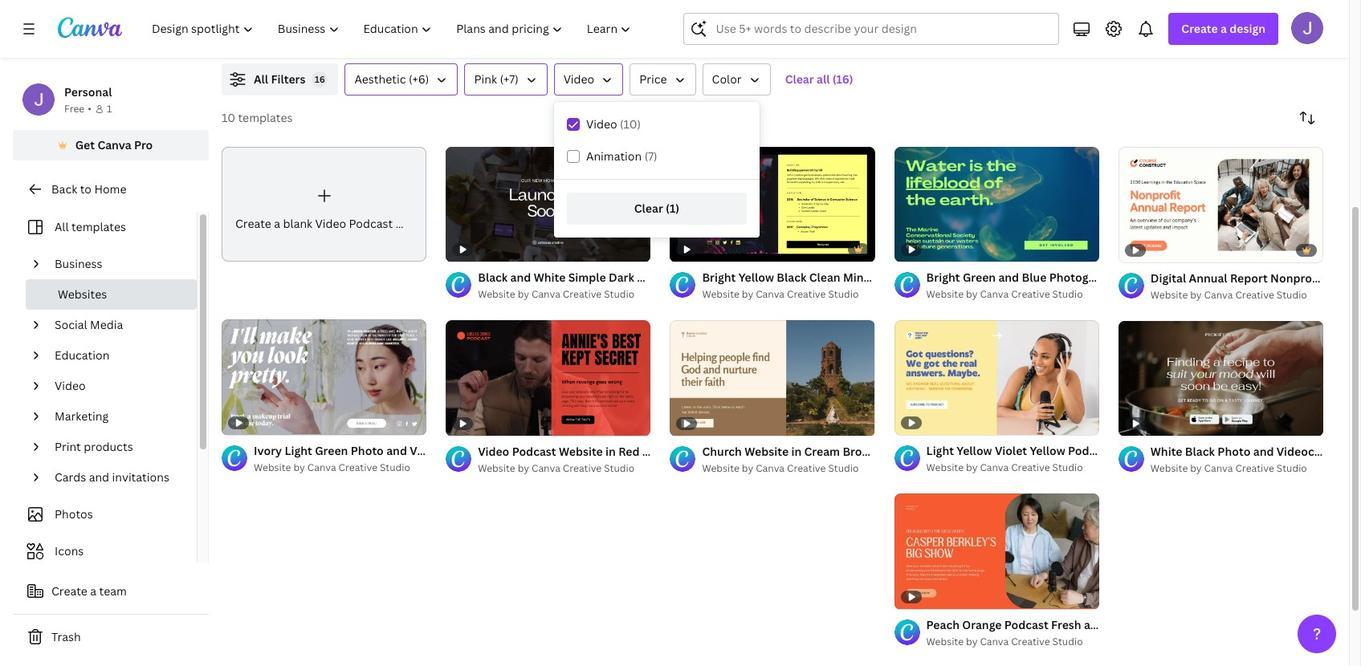 Task type: locate. For each thing, give the bounding box(es) containing it.
0 vertical spatial and
[[511, 270, 531, 285]]

pink (+7) button
[[465, 63, 548, 96]]

style right blocks
[[960, 444, 988, 459]]

a for blank
[[274, 216, 280, 231]]

1 vertical spatial a
[[274, 216, 280, 231]]

style inside church website in cream brown simple blocks style website by canva creative studio
[[960, 444, 988, 459]]

(+7)
[[500, 71, 519, 87]]

1 vertical spatial and
[[89, 470, 109, 485]]

in left 'red'
[[606, 444, 616, 459]]

podcast inside video podcast website in red black dynamic neons style website by canva creative studio
[[512, 444, 556, 459]]

style inside video podcast website in red black dynamic neons style website by canva creative studio
[[764, 444, 792, 459]]

style right 'neons'
[[764, 444, 792, 459]]

1 vertical spatial marketing
[[55, 409, 109, 424]]

0 vertical spatial templates
[[238, 110, 293, 125]]

1 vertical spatial clear
[[634, 201, 663, 216]]

clear (1) button
[[567, 193, 747, 225]]

1 horizontal spatial clear
[[785, 71, 814, 87]]

white
[[534, 270, 566, 285]]

a left blank
[[274, 216, 280, 231]]

0 vertical spatial black
[[478, 270, 508, 285]]

None search field
[[684, 13, 1060, 45]]

in left cream
[[792, 444, 802, 459]]

templates
[[238, 110, 293, 125], [71, 219, 126, 235]]

studio inside church website in cream brown simple blocks style website by canva creative studio
[[828, 462, 859, 475]]

clear left all
[[785, 71, 814, 87]]

clear inside 'button'
[[634, 201, 663, 216]]

create
[[1182, 21, 1218, 36], [235, 216, 271, 231], [51, 584, 87, 599]]

print
[[55, 439, 81, 455]]

neons
[[726, 444, 761, 459]]

social media
[[55, 317, 123, 333]]

by
[[518, 288, 529, 301], [742, 288, 754, 301], [966, 288, 978, 301], [1191, 288, 1202, 302], [294, 461, 305, 474], [966, 461, 978, 475], [518, 462, 529, 475], [742, 462, 754, 475], [1191, 462, 1202, 475], [966, 635, 978, 649]]

1 style from the left
[[764, 444, 792, 459]]

animation
[[586, 149, 642, 164]]

clear inside button
[[785, 71, 814, 87]]

0 vertical spatial create
[[1182, 21, 1218, 36]]

and right cards
[[89, 470, 109, 485]]

black right 'red'
[[642, 444, 672, 459]]

team
[[99, 584, 127, 599]]

and inside black and white simple dark marketing site launch website website by canva creative studio
[[511, 270, 531, 285]]

0 horizontal spatial black
[[478, 270, 508, 285]]

create a design button
[[1169, 13, 1279, 45]]

get
[[75, 137, 95, 153]]

site
[[695, 270, 716, 285]]

marketing left site
[[637, 270, 692, 285]]

video podcast website in red black dynamic neons style website by canva creative studio
[[478, 444, 792, 475]]

0 horizontal spatial simple
[[568, 270, 606, 285]]

simple
[[568, 270, 606, 285], [881, 444, 919, 459]]

templates for all templates
[[71, 219, 126, 235]]

video podcast website templates image
[[981, 0, 1324, 44], [981, 0, 1324, 44]]

2 horizontal spatial create
[[1182, 21, 1218, 36]]

create a blank video podcast website
[[235, 216, 439, 231]]

by inside church website in cream brown simple blocks style website by canva creative studio
[[742, 462, 754, 475]]

studio
[[604, 288, 635, 301], [828, 288, 859, 301], [1053, 288, 1083, 301], [1277, 288, 1308, 302], [380, 461, 410, 474], [1053, 461, 1083, 475], [604, 462, 635, 475], [828, 462, 859, 475], [1277, 462, 1308, 475], [1053, 635, 1083, 649]]

educat
[[1327, 270, 1362, 286]]

0 horizontal spatial style
[[764, 444, 792, 459]]

aesthetic (+6)
[[355, 71, 429, 87]]

blank
[[283, 216, 313, 231]]

create for create a design
[[1182, 21, 1218, 36]]

a inside dropdown button
[[1221, 21, 1227, 36]]

1 vertical spatial all
[[55, 219, 69, 235]]

create left blank
[[235, 216, 271, 231]]

(7)
[[645, 149, 658, 164]]

0 vertical spatial all
[[254, 71, 268, 87]]

clear left (1)
[[634, 201, 663, 216]]

0 horizontal spatial in
[[606, 444, 616, 459]]

2 vertical spatial a
[[90, 584, 96, 599]]

creative
[[563, 288, 602, 301], [787, 288, 826, 301], [1011, 288, 1050, 301], [1236, 288, 1275, 302], [339, 461, 378, 474], [1011, 461, 1050, 475], [563, 462, 602, 475], [787, 462, 826, 475], [1236, 462, 1275, 475], [1011, 635, 1050, 649]]

business link
[[48, 249, 187, 280]]

all left filters
[[254, 71, 268, 87]]

digital annual report nonprofit educat website by canva creative studio
[[1151, 270, 1362, 302]]

simple left dark
[[568, 270, 606, 285]]

back to home link
[[13, 174, 209, 206]]

church website in cream brown simple blocks style website by canva creative studio
[[702, 444, 988, 475]]

templates right 10
[[238, 110, 293, 125]]

black inside black and white simple dark marketing site launch website website by canva creative studio
[[478, 270, 508, 285]]

marketing up print products
[[55, 409, 109, 424]]

create inside dropdown button
[[1182, 21, 1218, 36]]

top level navigation element
[[141, 13, 645, 45]]

and left white in the top of the page
[[511, 270, 531, 285]]

back
[[51, 182, 77, 197]]

1 horizontal spatial marketing
[[637, 270, 692, 285]]

1 horizontal spatial and
[[511, 270, 531, 285]]

create down icons
[[51, 584, 87, 599]]

create a blank video podcast website link
[[222, 147, 439, 262]]

pro
[[134, 137, 153, 153]]

1 in from the left
[[606, 444, 616, 459]]

0 vertical spatial a
[[1221, 21, 1227, 36]]

simple inside black and white simple dark marketing site launch website website by canva creative studio
[[568, 270, 606, 285]]

website by canva creative studio link
[[478, 287, 651, 303], [702, 287, 875, 303], [927, 287, 1100, 303], [1151, 287, 1324, 303], [254, 460, 427, 476], [927, 461, 1100, 477], [478, 461, 651, 477], [702, 461, 875, 477], [1151, 461, 1324, 477], [927, 634, 1100, 650]]

1 vertical spatial podcast
[[512, 444, 556, 459]]

•
[[88, 102, 92, 116]]

0 horizontal spatial templates
[[71, 219, 126, 235]]

1 horizontal spatial a
[[274, 216, 280, 231]]

0 horizontal spatial a
[[90, 584, 96, 599]]

1 horizontal spatial black
[[642, 444, 672, 459]]

1 vertical spatial black
[[642, 444, 672, 459]]

a left "design"
[[1221, 21, 1227, 36]]

create a blank video podcast website element
[[222, 147, 439, 262]]

podcast
[[349, 216, 393, 231], [512, 444, 556, 459]]

all for all templates
[[55, 219, 69, 235]]

simple right brown
[[881, 444, 919, 459]]

in
[[606, 444, 616, 459], [792, 444, 802, 459]]

2 style from the left
[[960, 444, 988, 459]]

2 horizontal spatial a
[[1221, 21, 1227, 36]]

0 vertical spatial podcast
[[349, 216, 393, 231]]

website
[[396, 216, 439, 231], [762, 270, 806, 285], [478, 288, 515, 301], [702, 288, 740, 301], [927, 288, 964, 301], [1151, 288, 1188, 302], [559, 444, 603, 459], [745, 444, 789, 459], [254, 461, 291, 474], [927, 461, 964, 475], [478, 462, 515, 475], [702, 462, 740, 475], [1151, 462, 1188, 475], [927, 635, 964, 649]]

clear
[[785, 71, 814, 87], [634, 201, 663, 216]]

1 horizontal spatial all
[[254, 71, 268, 87]]

pink (+7)
[[474, 71, 519, 87]]

16
[[315, 73, 325, 85]]

0 horizontal spatial create
[[51, 584, 87, 599]]

creative inside church website in cream brown simple blocks style website by canva creative studio
[[787, 462, 826, 475]]

a inside button
[[90, 584, 96, 599]]

creative inside video podcast website in red black dynamic neons style website by canva creative studio
[[563, 462, 602, 475]]

video link
[[48, 371, 187, 402]]

1 horizontal spatial podcast
[[512, 444, 556, 459]]

cards
[[55, 470, 86, 485]]

0 vertical spatial marketing
[[637, 270, 692, 285]]

2 in from the left
[[792, 444, 802, 459]]

0 horizontal spatial clear
[[634, 201, 663, 216]]

1 horizontal spatial style
[[960, 444, 988, 459]]

creative inside black and white simple dark marketing site launch website website by canva creative studio
[[563, 288, 602, 301]]

all down the back
[[55, 219, 69, 235]]

business
[[55, 256, 102, 272]]

website inside 'digital annual report nonprofit educat website by canva creative studio'
[[1151, 288, 1188, 302]]

marketing
[[637, 270, 692, 285], [55, 409, 109, 424]]

and
[[511, 270, 531, 285], [89, 470, 109, 485]]

cards and invitations
[[55, 470, 169, 485]]

2 vertical spatial create
[[51, 584, 87, 599]]

a left team
[[90, 584, 96, 599]]

photos link
[[22, 500, 187, 530]]

10 templates
[[222, 110, 293, 125]]

1 horizontal spatial in
[[792, 444, 802, 459]]

1 horizontal spatial simple
[[881, 444, 919, 459]]

clear for clear all (16)
[[785, 71, 814, 87]]

create inside button
[[51, 584, 87, 599]]

black left white in the top of the page
[[478, 270, 508, 285]]

invitations
[[112, 470, 169, 485]]

and for cards
[[89, 470, 109, 485]]

10
[[222, 110, 235, 125]]

0 horizontal spatial podcast
[[349, 216, 393, 231]]

clear all (16)
[[785, 71, 854, 87]]

a
[[1221, 21, 1227, 36], [274, 216, 280, 231], [90, 584, 96, 599]]

dark
[[609, 270, 635, 285]]

create left "design"
[[1182, 21, 1218, 36]]

1 vertical spatial create
[[235, 216, 271, 231]]

1 horizontal spatial create
[[235, 216, 271, 231]]

0 horizontal spatial all
[[55, 219, 69, 235]]

marketing inside black and white simple dark marketing site launch website website by canva creative studio
[[637, 270, 692, 285]]

Search search field
[[716, 14, 1049, 44]]

0 vertical spatial clear
[[785, 71, 814, 87]]

1 vertical spatial templates
[[71, 219, 126, 235]]

canva
[[97, 137, 131, 153], [532, 288, 561, 301], [756, 288, 785, 301], [980, 288, 1009, 301], [1205, 288, 1233, 302], [307, 461, 336, 474], [980, 461, 1009, 475], [532, 462, 561, 475], [756, 462, 785, 475], [1205, 462, 1233, 475], [980, 635, 1009, 649]]

0 horizontal spatial and
[[89, 470, 109, 485]]

templates down back to home
[[71, 219, 126, 235]]

products
[[84, 439, 133, 455]]

Sort by button
[[1292, 102, 1324, 134]]

0 vertical spatial simple
[[568, 270, 606, 285]]

1 horizontal spatial templates
[[238, 110, 293, 125]]

free •
[[64, 102, 92, 116]]

in inside church website in cream brown simple blocks style website by canva creative studio
[[792, 444, 802, 459]]

style
[[764, 444, 792, 459], [960, 444, 988, 459]]

by inside black and white simple dark marketing site launch website website by canva creative studio
[[518, 288, 529, 301]]

1 vertical spatial simple
[[881, 444, 919, 459]]



Task type: describe. For each thing, give the bounding box(es) containing it.
video inside video podcast website in red black dynamic neons style website by canva creative studio
[[478, 444, 510, 459]]

icons link
[[22, 537, 187, 567]]

create a team button
[[13, 576, 209, 608]]

video inside button
[[564, 71, 595, 87]]

by inside 'digital annual report nonprofit educat website by canva creative studio'
[[1191, 288, 1202, 302]]

get canva pro button
[[13, 130, 209, 161]]

personal
[[64, 84, 112, 100]]

home
[[94, 182, 127, 197]]

annual
[[1189, 270, 1228, 286]]

studio inside black and white simple dark marketing site launch website website by canva creative studio
[[604, 288, 635, 301]]

all templates link
[[22, 212, 187, 243]]

animation (7)
[[586, 149, 658, 164]]

church website in cream brown simple blocks style link
[[702, 443, 988, 461]]

black and white simple dark marketing site launch website link
[[478, 269, 806, 287]]

nonprofit
[[1271, 270, 1324, 286]]

canva inside church website in cream brown simple blocks style website by canva creative studio
[[756, 462, 785, 475]]

cream
[[804, 444, 840, 459]]

get canva pro
[[75, 137, 153, 153]]

0 horizontal spatial marketing
[[55, 409, 109, 424]]

color
[[712, 71, 742, 87]]

create for create a team
[[51, 584, 87, 599]]

studio inside video podcast website in red black dynamic neons style website by canva creative studio
[[604, 462, 635, 475]]

all filters
[[254, 71, 306, 87]]

dynamic
[[675, 444, 723, 459]]

video (10)
[[586, 116, 641, 132]]

video podcast website in red black dynamic neons style link
[[478, 443, 792, 461]]

(16)
[[833, 71, 854, 87]]

pink
[[474, 71, 497, 87]]

simple inside church website in cream brown simple blocks style website by canva creative studio
[[881, 444, 919, 459]]

education
[[55, 348, 109, 363]]

canva inside video podcast website in red black dynamic neons style website by canva creative studio
[[532, 462, 561, 475]]

aesthetic
[[355, 71, 406, 87]]

digital
[[1151, 270, 1187, 286]]

digital annual report nonprofit educat link
[[1151, 270, 1362, 287]]

clear (1)
[[634, 201, 680, 216]]

back to home
[[51, 182, 127, 197]]

color button
[[703, 63, 771, 96]]

price
[[640, 71, 667, 87]]

a for team
[[90, 584, 96, 599]]

by inside video podcast website in red black dynamic neons style website by canva creative studio
[[518, 462, 529, 475]]

jacob simon image
[[1292, 12, 1324, 44]]

canva inside 'digital annual report nonprofit educat website by canva creative studio'
[[1205, 288, 1233, 302]]

16 filter options selected element
[[312, 71, 328, 88]]

cards and invitations link
[[48, 463, 187, 493]]

black and white simple dark marketing site launch website website by canva creative studio
[[478, 270, 806, 301]]

report
[[1231, 270, 1268, 286]]

video button
[[554, 63, 624, 96]]

websites
[[58, 287, 107, 302]]

all templates
[[55, 219, 126, 235]]

studio inside 'digital annual report nonprofit educat website by canva creative studio'
[[1277, 288, 1308, 302]]

marketing link
[[48, 402, 187, 432]]

filters
[[271, 71, 306, 87]]

black inside video podcast website in red black dynamic neons style website by canva creative studio
[[642, 444, 672, 459]]

media
[[90, 317, 123, 333]]

templates for 10 templates
[[238, 110, 293, 125]]

design
[[1230, 21, 1266, 36]]

education link
[[48, 341, 187, 371]]

(+6)
[[409, 71, 429, 87]]

a for design
[[1221, 21, 1227, 36]]

and for black
[[511, 270, 531, 285]]

trash link
[[13, 622, 209, 654]]

all for all filters
[[254, 71, 268, 87]]

create a team
[[51, 584, 127, 599]]

print products link
[[48, 432, 187, 463]]

launch
[[719, 270, 759, 285]]

social
[[55, 317, 87, 333]]

trash
[[51, 630, 81, 645]]

print products
[[55, 439, 133, 455]]

create a design
[[1182, 21, 1266, 36]]

free
[[64, 102, 85, 116]]

price button
[[630, 63, 696, 96]]

canva inside button
[[97, 137, 131, 153]]

(10)
[[620, 116, 641, 132]]

(1)
[[666, 201, 680, 216]]

church
[[702, 444, 742, 459]]

aesthetic (+6) button
[[345, 63, 458, 96]]

photos
[[55, 507, 93, 522]]

icons
[[55, 544, 84, 559]]

blocks
[[921, 444, 957, 459]]

canva inside black and white simple dark marketing site launch website website by canva creative studio
[[532, 288, 561, 301]]

social media link
[[48, 310, 187, 341]]

create for create a blank video podcast website
[[235, 216, 271, 231]]

clear for clear (1)
[[634, 201, 663, 216]]

all
[[817, 71, 830, 87]]

clear all (16) button
[[777, 63, 862, 96]]

to
[[80, 182, 92, 197]]

creative inside 'digital annual report nonprofit educat website by canva creative studio'
[[1236, 288, 1275, 302]]

in inside video podcast website in red black dynamic neons style website by canva creative studio
[[606, 444, 616, 459]]

1
[[107, 102, 112, 116]]

red
[[619, 444, 640, 459]]



Task type: vqa. For each thing, say whether or not it's contained in the screenshot.
Background
no



